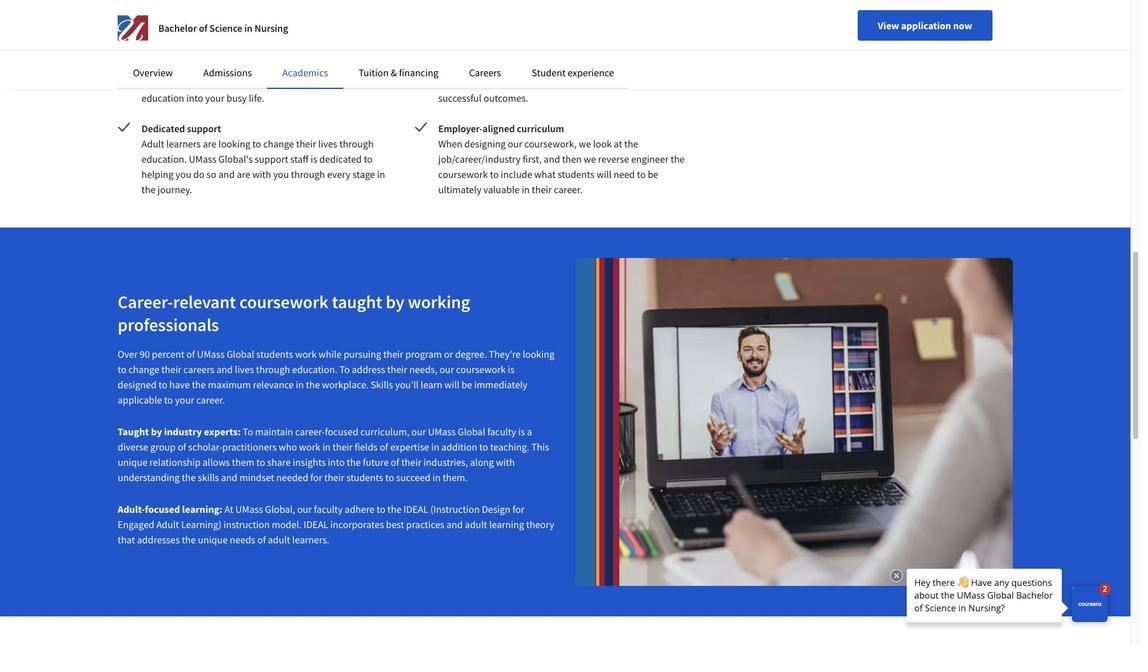 Task type: vqa. For each thing, say whether or not it's contained in the screenshot.


Task type: describe. For each thing, give the bounding box(es) containing it.
adhere
[[345, 503, 375, 516]]

graduation
[[460, 46, 507, 59]]

to inside over 90 percent of umass global students work while pursuing their program or degree. they're looking to change their careers and lives through education. to address their needs, our coursework is designed to have the maximum relevance in the workplace. skills you'll learn will be immediately applicable to your career.
[[340, 363, 350, 376]]

in right science in the left of the page
[[244, 22, 253, 34]]

0 vertical spatial education
[[170, 61, 213, 74]]

global inside over 90 percent of umass global students work while pursuing their program or degree. they're looking to change their careers and lives through education. to address their needs, our coursework is designed to have the maximum relevance in the workplace. skills you'll learn will be immediately applicable to your career.
[[227, 348, 254, 361]]

in down industries,
[[433, 471, 441, 484]]

career-relevant coursework taught by working professionals
[[118, 291, 470, 336]]

have
[[169, 378, 190, 391]]

overview link
[[133, 66, 173, 79]]

coursework inside employer-aligned curriculum when designing our coursework, we look at the job/career/industry first, and then we reverse engineer the coursework to include what students will need to be ultimately valuable in their career.
[[438, 168, 488, 181]]

faculty inside the at umass global, our faculty adhere to the ideal (instruction design for engaged adult learning) instruction model. ideal incorporates best practices and adult learning theory that addresses the unique needs of adult learners.
[[314, 503, 343, 516]]

workplace.
[[322, 378, 369, 391]]

of down curriculum,
[[380, 441, 388, 453]]

0 vertical spatial support
[[187, 122, 221, 135]]

by inside "career-relevant coursework taught by working professionals"
[[386, 291, 404, 314]]

careers link
[[469, 66, 501, 79]]

education. inside dedicated support adult learners are looking to change their lives through education. umass global's support staff is dedicated to helping you do so and are with you through every stage in the journey.
[[142, 153, 187, 165]]

has
[[277, 46, 292, 59]]

and inside to maintain career-focused curriculum, our umass global faculty is a diverse group of scholar-practitioners who work in their fields of expertise in addition to teaching. this unique relationship allows them to share insights into the future of their industries, along with understanding the skills and mindset needed for their students to succeed in them.
[[221, 471, 237, 484]]

our inside to maintain career-focused curriculum, our umass global faculty is a diverse group of scholar-practitioners who work in their fields of expertise in addition to teaching. this unique relationship allows them to share insights into the future of their industries, along with understanding the skills and mindset needed for their students to succeed in them.
[[411, 425, 426, 438]]

student experience link
[[532, 66, 614, 79]]

90
[[140, 348, 150, 361]]

when
[[438, 137, 462, 150]]

employer-aligned curriculum when designing our coursework, we look at the job/career/industry first, and then we reverse engineer the coursework to include what students will need to be ultimately valuable in their career.
[[438, 122, 685, 196]]

dedicated support adult learners are looking to change their lives through education. umass global's support staff is dedicated to helping you do so and are with you through every stage in the journey.
[[142, 122, 385, 196]]

bachelor of science in nursing
[[158, 22, 288, 34]]

relevance
[[253, 378, 294, 391]]

of inside "100% online for over 15 years, umass global has been at the forefront of online education design and delivery. this engaging coursework is ideal for adult learners, allowing you to fit education into your busy life."
[[383, 46, 392, 59]]

their down 'expertise'
[[401, 456, 421, 469]]

and down rates
[[615, 76, 631, 89]]

in down career-
[[322, 441, 331, 453]]

adult inside dedicated support adult learners are looking to change their lives through education. umass global's support staff is dedicated to helping you do so and are with you through every stage in the journey.
[[142, 137, 164, 150]]

their left fields
[[333, 441, 353, 453]]

that inside the at umass global, our faculty adhere to the ideal (instruction design for engaged adult learning) instruction model. ideal incorporates best practices and adult learning theory that addresses the unique needs of adult learners.
[[118, 534, 135, 546]]

unique for relationship
[[118, 456, 147, 469]]

1 vertical spatial adult
[[465, 518, 487, 531]]

looking inside dedicated support adult learners are looking to change their lives through education. umass global's support staff is dedicated to helping you do so and are with you through every stage in the journey.
[[218, 137, 250, 150]]

view application now button
[[858, 10, 993, 41]]

thrive
[[513, 76, 538, 89]]

loan
[[562, 61, 581, 74]]

staff
[[290, 153, 309, 165]]

over 90 percent of umass global students work while pursuing their program or degree. they're looking to change their careers and lives through education. to address their needs, our coursework is designed to have the maximum relevance in the workplace. skills you'll learn will be immediately applicable to your career.
[[118, 348, 555, 406]]

their down insights
[[324, 471, 344, 484]]

look
[[593, 137, 612, 150]]

aligned
[[483, 122, 515, 135]]

your inside "100% online for over 15 years, umass global has been at the forefront of online education design and delivery. this engaging coursework is ideal for adult learners, allowing you to fit education into your busy life."
[[205, 92, 225, 104]]

to up stage
[[364, 153, 373, 165]]

ideal
[[202, 76, 223, 89]]

needs,
[[409, 363, 438, 376]]

engaging
[[322, 61, 361, 74]]

1 vertical spatial we
[[584, 153, 596, 165]]

working
[[408, 291, 470, 314]]

is inside dedicated support adult learners are looking to change their lives through education. umass global's support staff is dedicated to helping you do so and are with you through every stage in the journey.
[[311, 153, 317, 165]]

scholar-
[[188, 441, 222, 453]]

programs
[[572, 76, 613, 89]]

their up you'll on the left bottom of page
[[387, 363, 407, 376]]

instruction
[[224, 518, 270, 531]]

100%
[[142, 31, 165, 43]]

the inside dedicated support adult learners are looking to change their lives through education. umass global's support staff is dedicated to helping you do so and are with you through every stage in the journey.
[[142, 183, 156, 196]]

learning)
[[181, 518, 222, 531]]

future
[[363, 456, 389, 469]]

the down fields
[[347, 456, 361, 469]]

experience
[[568, 66, 614, 79]]

0 vertical spatial we
[[579, 137, 591, 150]]

with inside to maintain career-focused curriculum, our umass global faculty is a diverse group of scholar-practitioners who work in their fields of expertise in addition to teaching. this unique relationship allows them to share insights into the future of their industries, along with understanding the skills and mindset needed for their students to succeed in them.
[[496, 456, 515, 469]]

of down industry
[[178, 441, 186, 453]]

insights
[[293, 456, 326, 469]]

global's
[[219, 153, 253, 165]]

of inside the at umass global, our faculty adhere to the ideal (instruction design for engaged adult learning) instruction model. ideal incorporates best practices and adult learning theory that addresses the unique needs of adult learners.
[[257, 534, 266, 546]]

academics link
[[282, 66, 328, 79]]

1 vertical spatial student
[[528, 61, 560, 74]]

coursework,
[[524, 137, 577, 150]]

students inside employer-aligned curriculum when designing our coursework, we look at the job/career/industry first, and then we reverse engineer the coursework to include what students will need to be ultimately valuable in their career.
[[558, 168, 595, 181]]

they're
[[489, 348, 521, 361]]

of right the 'future'
[[391, 456, 399, 469]]

students inside to maintain career-focused curriculum, our umass global faculty is a diverse group of scholar-practitioners who work in their fields of expertise in addition to teaching. this unique relationship allows them to share insights into the future of their industries, along with understanding the skills and mindset needed for their students to succeed in them.
[[346, 471, 383, 484]]

1 vertical spatial through
[[291, 168, 325, 181]]

learners,
[[263, 76, 300, 89]]

1 horizontal spatial support
[[255, 153, 288, 165]]

to down over
[[118, 363, 126, 376]]

and left low
[[492, 61, 508, 74]]

along
[[470, 456, 494, 469]]

1 vertical spatial are
[[203, 137, 216, 150]]

needs
[[230, 534, 255, 546]]

0 vertical spatial online
[[167, 31, 195, 43]]

to inside to maintain career-focused curriculum, our umass global faculty is a diverse group of scholar-practitioners who work in their fields of expertise in addition to teaching. this unique relationship allows them to share insights into the future of their industries, along with understanding the skills and mindset needed for their students to succeed in them.
[[243, 425, 253, 438]]

valuable
[[483, 183, 520, 196]]

while
[[319, 348, 342, 361]]

rates,
[[509, 46, 532, 59]]

their up address
[[383, 348, 403, 361]]

taught
[[332, 291, 382, 314]]

busy
[[227, 92, 247, 104]]

so
[[207, 168, 216, 181]]

journey.
[[158, 183, 192, 196]]

coursework inside over 90 percent of umass global students work while pursuing their program or degree. they're looking to change their careers and lives through education. to address their needs, our coursework is designed to have the maximum relevance in the workplace. skills you'll learn will be immediately applicable to your career.
[[456, 363, 506, 376]]

change inside over 90 percent of umass global students work while pursuing their program or degree. they're looking to change their careers and lives through education. to address their needs, our coursework is designed to have the maximum relevance in the workplace. skills you'll learn will be immediately applicable to your career.
[[128, 363, 159, 376]]

the down learning)
[[182, 534, 196, 546]]

through inside over 90 percent of umass global students work while pursuing their program or degree. they're looking to change their careers and lives through education. to address their needs, our coursework is designed to have the maximum relevance in the workplace. skills you'll learn will be immediately applicable to your career.
[[256, 363, 290, 376]]

0 vertical spatial student
[[555, 46, 588, 59]]

to down have
[[164, 394, 173, 406]]

fit
[[369, 76, 378, 89]]

relationship
[[150, 456, 201, 469]]

1 vertical spatial ideal
[[304, 518, 328, 531]]

their down percent
[[161, 363, 181, 376]]

career-
[[118, 291, 173, 314]]

first,
[[523, 153, 542, 165]]

address
[[352, 363, 385, 376]]

who
[[279, 441, 297, 453]]

fields
[[355, 441, 378, 453]]

years,
[[190, 46, 215, 59]]

umass inside "100% online for over 15 years, umass global has been at the forefront of online education design and delivery. this engaging coursework is ideal for adult learners, allowing you to fit education into your busy life."
[[217, 46, 245, 59]]

the left workplace.
[[306, 378, 320, 391]]

helping
[[142, 168, 174, 181]]

practitioners
[[222, 441, 277, 453]]

proof
[[654, 61, 677, 74]]

in inside high graduation rates, high student and alumni satisfaction, and low student loan default rates are proof that our students thrive in their programs and enjoy successful outcomes.
[[540, 76, 548, 89]]

over
[[118, 348, 138, 361]]

admissions
[[203, 66, 252, 79]]

lives inside dedicated support adult learners are looking to change their lives through education. umass global's support staff is dedicated to helping you do so and are with you through every stage in the journey.
[[318, 137, 337, 150]]

immediately
[[474, 378, 527, 391]]

0 vertical spatial through
[[339, 137, 374, 150]]

coursework inside "career-relevant coursework taught by working professionals"
[[239, 291, 328, 314]]

that inside high graduation rates, high student and alumni satisfaction, and low student loan default rates are proof that our students thrive in their programs and enjoy successful outcomes.
[[438, 76, 456, 89]]

their inside dedicated support adult learners are looking to change their lives through education. umass global's support staff is dedicated to helping you do so and are with you through every stage in the journey.
[[296, 137, 316, 150]]

for inside to maintain career-focused curriculum, our umass global faculty is a diverse group of scholar-practitioners who work in their fields of expertise in addition to teaching. this unique relationship allows them to share insights into the future of their industries, along with understanding the skills and mindset needed for their students to succeed in them.
[[310, 471, 322, 484]]

dedicated
[[319, 153, 362, 165]]

view application now
[[878, 19, 972, 32]]

will inside over 90 percent of umass global students work while pursuing their program or degree. they're looking to change their careers and lives through education. to address their needs, our coursework is designed to have the maximum relevance in the workplace. skills you'll learn will be immediately applicable to your career.
[[444, 378, 460, 391]]

adult inside the at umass global, our faculty adhere to the ideal (instruction design for engaged adult learning) instruction model. ideal incorporates best practices and adult learning theory that addresses the unique needs of adult learners.
[[156, 518, 179, 531]]

engaged
[[118, 518, 154, 531]]

the up best on the bottom of page
[[387, 503, 401, 516]]

umass inside dedicated support adult learners are looking to change their lives through education. umass global's support staff is dedicated to helping you do so and are with you through every stage in the journey.
[[189, 153, 216, 165]]

in inside employer-aligned curriculum when designing our coursework, we look at the job/career/industry first, and then we reverse engineer the coursework to include what students will need to be ultimately valuable in their career.
[[522, 183, 530, 196]]

design
[[482, 503, 511, 516]]

tuition
[[359, 66, 389, 79]]

umass inside to maintain career-focused curriculum, our umass global faculty is a diverse group of scholar-practitioners who work in their fields of expertise in addition to teaching. this unique relationship allows them to share insights into the future of their industries, along with understanding the skills and mindset needed for their students to succeed in them.
[[428, 425, 456, 438]]

over
[[157, 46, 176, 59]]

and inside over 90 percent of umass global students work while pursuing their program or degree. they're looking to change their careers and lives through education. to address their needs, our coursework is designed to have the maximum relevance in the workplace. skills you'll learn will be immediately applicable to your career.
[[216, 363, 233, 376]]

diverse
[[118, 441, 148, 453]]

and inside "100% online for over 15 years, umass global has been at the forefront of online education design and delivery. this engaging coursework is ideal for adult learners, allowing you to fit education into your busy life."
[[245, 61, 262, 74]]

to up along
[[479, 441, 488, 453]]

include
[[501, 168, 532, 181]]

students inside high graduation rates, high student and alumni satisfaction, and low student loan default rates are proof that our students thrive in their programs and enjoy successful outcomes.
[[474, 76, 511, 89]]

at
[[225, 503, 233, 516]]

in inside over 90 percent of umass global students work while pursuing their program or degree. they're looking to change their careers and lives through education. to address their needs, our coursework is designed to have the maximum relevance in the workplace. skills you'll learn will be immediately applicable to your career.
[[296, 378, 304, 391]]

teaching.
[[490, 441, 529, 453]]

faculty inside to maintain career-focused curriculum, our umass global faculty is a diverse group of scholar-practitioners who work in their fields of expertise in addition to teaching. this unique relationship allows them to share insights into the future of their industries, along with understanding the skills and mindset needed for their students to succeed in them.
[[487, 425, 516, 438]]

outcomes.
[[484, 92, 528, 104]]

at inside employer-aligned curriculum when designing our coursework, we look at the job/career/industry first, and then we reverse engineer the coursework to include what students will need to be ultimately valuable in their career.
[[614, 137, 622, 150]]

2 vertical spatial are
[[237, 168, 250, 181]]

our inside employer-aligned curriculum when designing our coursework, we look at the job/career/industry first, and then we reverse engineer the coursework to include what students will need to be ultimately valuable in their career.
[[508, 137, 522, 150]]

a
[[527, 425, 532, 438]]

addresses
[[137, 534, 180, 546]]

and inside dedicated support adult learners are looking to change their lives through education. umass global's support staff is dedicated to helping you do so and are with you through every stage in the journey.
[[218, 168, 235, 181]]

life.
[[249, 92, 264, 104]]

ultimately
[[438, 183, 481, 196]]

tuition & financing link
[[359, 66, 439, 79]]

your inside over 90 percent of umass global students work while pursuing their program or degree. they're looking to change their careers and lives through education. to address their needs, our coursework is designed to have the maximum relevance in the workplace. skills you'll learn will be immediately applicable to your career.
[[175, 394, 194, 406]]

in up industries,
[[431, 441, 439, 453]]

with inside dedicated support adult learners are looking to change their lives through education. umass global's support staff is dedicated to helping you do so and are with you through every stage in the journey.
[[252, 168, 271, 181]]

the left skills
[[182, 471, 196, 484]]



Task type: locate. For each thing, give the bounding box(es) containing it.
addition
[[441, 441, 477, 453]]

maximum
[[208, 378, 251, 391]]

focused up fields
[[325, 425, 358, 438]]

0 horizontal spatial that
[[118, 534, 135, 546]]

1 vertical spatial unique
[[198, 534, 228, 546]]

global up addition
[[458, 425, 485, 438]]

1 horizontal spatial faculty
[[487, 425, 516, 438]]

1 vertical spatial support
[[255, 153, 288, 165]]

0 horizontal spatial career.
[[196, 394, 225, 406]]

model.
[[272, 518, 302, 531]]

are right learners
[[203, 137, 216, 150]]

university of massachusetts global logo image
[[118, 13, 148, 43]]

will inside employer-aligned curriculum when designing our coursework, we look at the job/career/industry first, and then we reverse engineer the coursework to include what students will need to be ultimately valuable in their career.
[[597, 168, 612, 181]]

default
[[583, 61, 613, 74]]

relevant
[[173, 291, 236, 314]]

in
[[244, 22, 253, 34], [540, 76, 548, 89], [377, 168, 385, 181], [522, 183, 530, 196], [296, 378, 304, 391], [322, 441, 331, 453], [431, 441, 439, 453], [433, 471, 441, 484]]

0 vertical spatial adult
[[239, 76, 261, 89]]

their inside employer-aligned curriculum when designing our coursework, we look at the job/career/industry first, and then we reverse engineer the coursework to include what students will need to be ultimately valuable in their career.
[[532, 183, 552, 196]]

1 horizontal spatial this
[[531, 441, 549, 453]]

for down design
[[225, 76, 237, 89]]

0 vertical spatial career.
[[554, 183, 583, 196]]

our up 'expertise'
[[411, 425, 426, 438]]

student experience
[[532, 66, 614, 79]]

adult down the dedicated
[[142, 137, 164, 150]]

that down engaged
[[118, 534, 135, 546]]

online down for
[[142, 61, 168, 74]]

and inside employer-aligned curriculum when designing our coursework, we look at the job/career/industry first, and then we reverse engineer the coursework to include what students will need to be ultimately valuable in their career.
[[544, 153, 560, 165]]

industries,
[[423, 456, 468, 469]]

1 horizontal spatial to
[[340, 363, 350, 376]]

into inside "100% online for over 15 years, umass global has been at the forefront of online education design and delivery. this engaging coursework is ideal for adult learners, allowing you to fit education into your busy life."
[[186, 92, 203, 104]]

the
[[328, 46, 342, 59], [624, 137, 638, 150], [671, 153, 685, 165], [142, 183, 156, 196], [192, 378, 206, 391], [306, 378, 320, 391], [347, 456, 361, 469], [182, 471, 196, 484], [387, 503, 401, 516], [182, 534, 196, 546]]

and down coursework,
[[544, 153, 560, 165]]

global up maximum
[[227, 348, 254, 361]]

0 horizontal spatial are
[[203, 137, 216, 150]]

high
[[534, 46, 553, 59]]

looking up the global's
[[218, 137, 250, 150]]

1 vertical spatial education
[[142, 92, 184, 104]]

1 vertical spatial education.
[[292, 363, 337, 376]]

0 horizontal spatial with
[[252, 168, 271, 181]]

0 vertical spatial change
[[263, 137, 294, 150]]

1 vertical spatial be
[[462, 378, 472, 391]]

work inside over 90 percent of umass global students work while pursuing their program or degree. they're looking to change their careers and lives through education. to address their needs, our coursework is designed to have the maximum relevance in the workplace. skills you'll learn will be immediately applicable to your career.
[[295, 348, 317, 361]]

and
[[590, 46, 606, 59], [245, 61, 262, 74], [492, 61, 508, 74], [615, 76, 631, 89], [544, 153, 560, 165], [218, 168, 235, 181], [216, 363, 233, 376], [221, 471, 237, 484], [447, 518, 463, 531]]

this inside to maintain career-focused curriculum, our umass global faculty is a diverse group of scholar-practitioners who work in their fields of expertise in addition to teaching. this unique relationship allows them to share insights into the future of their industries, along with understanding the skills and mindset needed for their students to succeed in them.
[[531, 441, 549, 453]]

our inside high graduation rates, high student and alumni satisfaction, and low student loan default rates are proof that our students thrive in their programs and enjoy successful outcomes.
[[458, 76, 472, 89]]

1 horizontal spatial unique
[[198, 534, 228, 546]]

0 horizontal spatial by
[[151, 425, 162, 438]]

for up learning
[[513, 503, 525, 516]]

students down the 'future'
[[346, 471, 383, 484]]

you inside "100% online for over 15 years, umass global has been at the forefront of online education design and delivery. this engaging coursework is ideal for adult learners, allowing you to fit education into your busy life."
[[341, 76, 356, 89]]

to right 'need'
[[637, 168, 646, 181]]

been
[[294, 46, 315, 59]]

our inside the at umass global, our faculty adhere to the ideal (instruction design for engaged adult learning) instruction model. ideal incorporates best practices and adult learning theory that addresses the unique needs of adult learners.
[[297, 503, 312, 516]]

do
[[193, 168, 205, 181]]

this down been
[[302, 61, 320, 74]]

1 horizontal spatial adult
[[268, 534, 290, 546]]

into inside to maintain career-focused curriculum, our umass global faculty is a diverse group of scholar-practitioners who work in their fields of expertise in addition to teaching. this unique relationship allows them to share insights into the future of their industries, along with understanding the skills and mindset needed for their students to succeed in them.
[[328, 456, 345, 469]]

lives up dedicated
[[318, 137, 337, 150]]

is inside over 90 percent of umass global students work while pursuing their program or degree. they're looking to change their careers and lives through education. to address their needs, our coursework is designed to have the maximum relevance in the workplace. skills you'll learn will be immediately applicable to your career.
[[508, 363, 515, 376]]

1 horizontal spatial at
[[614, 137, 622, 150]]

1 horizontal spatial you
[[273, 168, 289, 181]]

high
[[438, 46, 458, 59]]

into
[[186, 92, 203, 104], [328, 456, 345, 469]]

umass inside the at umass global, our faculty adhere to the ideal (instruction design for engaged adult learning) instruction model. ideal incorporates best practices and adult learning theory that addresses the unique needs of adult learners.
[[235, 503, 263, 516]]

and up maximum
[[216, 363, 233, 376]]

0 vertical spatial education.
[[142, 153, 187, 165]]

their inside high graduation rates, high student and alumni satisfaction, and low student loan default rates are proof that our students thrive in their programs and enjoy successful outcomes.
[[550, 76, 570, 89]]

1 vertical spatial work
[[299, 441, 320, 453]]

careers
[[469, 66, 501, 79]]

career. down maximum
[[196, 394, 225, 406]]

0 horizontal spatial focused
[[145, 503, 180, 516]]

support
[[187, 122, 221, 135], [255, 153, 288, 165]]

our down satisfaction,
[[458, 76, 472, 89]]

support left staff
[[255, 153, 288, 165]]

2 horizontal spatial through
[[339, 137, 374, 150]]

mindset
[[240, 471, 274, 484]]

of inside over 90 percent of umass global students work while pursuing their program or degree. they're looking to change their careers and lives through education. to address their needs, our coursework is designed to have the maximum relevance in the workplace. skills you'll learn will be immediately applicable to your career.
[[187, 348, 195, 361]]

online
[[167, 31, 195, 43], [142, 61, 168, 74]]

change inside dedicated support adult learners are looking to change their lives through education. umass global's support staff is dedicated to helping you do so and are with you through every stage in the journey.
[[263, 137, 294, 150]]

1 vertical spatial for
[[310, 471, 322, 484]]

100% online for over 15 years, umass global has been at the forefront of online education design and delivery. this engaging coursework is ideal for adult learners, allowing you to fit education into your busy life.
[[142, 31, 392, 104]]

taught
[[118, 425, 149, 438]]

0 horizontal spatial into
[[186, 92, 203, 104]]

in right relevance
[[296, 378, 304, 391]]

unique inside the at umass global, our faculty adhere to the ideal (instruction design for engaged adult learning) instruction model. ideal incorporates best practices and adult learning theory that addresses the unique needs of adult learners.
[[198, 534, 228, 546]]

by right taught
[[386, 291, 404, 314]]

experts:
[[204, 425, 241, 438]]

succeed
[[396, 471, 431, 484]]

education. up helping
[[142, 153, 187, 165]]

is right staff
[[311, 153, 317, 165]]

0 vertical spatial your
[[205, 92, 225, 104]]

1 horizontal spatial are
[[237, 168, 250, 181]]

global for who
[[458, 425, 485, 438]]

career. inside over 90 percent of umass global students work while pursuing their program or degree. they're looking to change their careers and lives through education. to address their needs, our coursework is designed to have the maximum relevance in the workplace. skills you'll learn will be immediately applicable to your career.
[[196, 394, 225, 406]]

you left every
[[273, 168, 289, 181]]

0 vertical spatial this
[[302, 61, 320, 74]]

online up 15
[[167, 31, 195, 43]]

for inside the at umass global, our faculty adhere to the ideal (instruction design for engaged adult learning) instruction model. ideal incorporates best practices and adult learning theory that addresses the unique needs of adult learners.
[[513, 503, 525, 516]]

you'll
[[395, 378, 419, 391]]

through
[[339, 137, 374, 150], [291, 168, 325, 181], [256, 363, 290, 376]]

of left science in the left of the page
[[199, 22, 207, 34]]

through down staff
[[291, 168, 325, 181]]

to
[[340, 363, 350, 376], [243, 425, 253, 438]]

to up the global's
[[252, 137, 261, 150]]

1 horizontal spatial with
[[496, 456, 515, 469]]

is inside "100% online for over 15 years, umass global has been at the forefront of online education design and delivery. this engaging coursework is ideal for adult learners, allowing you to fit education into your busy life."
[[193, 76, 200, 89]]

ideal up learners. at the left bottom
[[304, 518, 328, 531]]

1 vertical spatial by
[[151, 425, 162, 438]]

career.
[[554, 183, 583, 196], [196, 394, 225, 406]]

0 vertical spatial into
[[186, 92, 203, 104]]

1 vertical spatial global
[[227, 348, 254, 361]]

adult inside "100% online for over 15 years, umass global has been at the forefront of online education design and delivery. this engaging coursework is ideal for adult learners, allowing you to fit education into your busy life."
[[239, 76, 261, 89]]

to down the 'future'
[[385, 471, 394, 484]]

admissions link
[[203, 66, 252, 79]]

to up valuable
[[490, 168, 499, 181]]

1 vertical spatial that
[[118, 534, 135, 546]]

1 horizontal spatial will
[[597, 168, 612, 181]]

view
[[878, 19, 899, 32]]

1 vertical spatial into
[[328, 456, 345, 469]]

group
[[150, 441, 176, 453]]

focused inside to maintain career-focused curriculum, our umass global faculty is a diverse group of scholar-practitioners who work in their fields of expertise in addition to teaching. this unique relationship allows them to share insights into the future of their industries, along with understanding the skills and mindset needed for their students to succeed in them.
[[325, 425, 358, 438]]

program
[[405, 348, 442, 361]]

0 vertical spatial work
[[295, 348, 317, 361]]

our inside over 90 percent of umass global students work while pursuing their program or degree. they're looking to change their careers and lives through education. to address their needs, our coursework is designed to have the maximum relevance in the workplace. skills you'll learn will be immediately applicable to your career.
[[440, 363, 454, 376]]

financing
[[399, 66, 439, 79]]

0 horizontal spatial will
[[444, 378, 460, 391]]

their down loan
[[550, 76, 570, 89]]

satisfaction,
[[438, 61, 490, 74]]

lives inside over 90 percent of umass global students work while pursuing their program or degree. they're looking to change their careers and lives through education. to address their needs, our coursework is designed to have the maximum relevance in the workplace. skills you'll learn will be immediately applicable to your career.
[[235, 363, 254, 376]]

1 vertical spatial lives
[[235, 363, 254, 376]]

1 horizontal spatial through
[[291, 168, 325, 181]]

0 vertical spatial for
[[225, 76, 237, 89]]

our down aligned
[[508, 137, 522, 150]]

incorporates
[[330, 518, 384, 531]]

we left look
[[579, 137, 591, 150]]

global inside to maintain career-focused curriculum, our umass global faculty is a diverse group of scholar-practitioners who work in their fields of expertise in addition to teaching. this unique relationship allows them to share insights into the future of their industries, along with understanding the skills and mindset needed for their students to succeed in them.
[[458, 425, 485, 438]]

in down include
[[522, 183, 530, 196]]

designed
[[118, 378, 156, 391]]

delivery.
[[264, 61, 300, 74]]

0 vertical spatial looking
[[218, 137, 250, 150]]

careers
[[184, 363, 214, 376]]

design
[[215, 61, 243, 74]]

the down careers
[[192, 378, 206, 391]]

will down reverse
[[597, 168, 612, 181]]

2 vertical spatial global
[[458, 425, 485, 438]]

job/career/industry
[[438, 153, 521, 165]]

high graduation rates, high student and alumni satisfaction, and low student loan default rates are proof that our students thrive in their programs and enjoy successful outcomes.
[[438, 46, 677, 104]]

to up mindset
[[256, 456, 265, 469]]

your down ideal
[[205, 92, 225, 104]]

1 horizontal spatial ideal
[[404, 503, 428, 516]]

0 horizontal spatial to
[[243, 425, 253, 438]]

the down helping
[[142, 183, 156, 196]]

1 vertical spatial career.
[[196, 394, 225, 406]]

to left have
[[159, 378, 167, 391]]

ideal up practices
[[404, 503, 428, 516]]

be inside over 90 percent of umass global students work while pursuing their program or degree. they're looking to change their careers and lives through education. to address their needs, our coursework is designed to have the maximum relevance in the workplace. skills you'll learn will be immediately applicable to your career.
[[462, 378, 472, 391]]

education. down 'while' at the left bottom of the page
[[292, 363, 337, 376]]

students inside over 90 percent of umass global students work while pursuing their program or degree. they're looking to change their careers and lives through education. to address their needs, our coursework is designed to have the maximum relevance in the workplace. skills you'll learn will be immediately applicable to your career.
[[256, 348, 293, 361]]

and right so
[[218, 168, 235, 181]]

to
[[358, 76, 367, 89], [252, 137, 261, 150], [364, 153, 373, 165], [490, 168, 499, 181], [637, 168, 646, 181], [118, 363, 126, 376], [159, 378, 167, 391], [164, 394, 173, 406], [479, 441, 488, 453], [256, 456, 265, 469], [385, 471, 394, 484], [377, 503, 385, 516]]

of up careers
[[187, 348, 195, 361]]

share
[[267, 456, 291, 469]]

umass inside over 90 percent of umass global students work while pursuing their program or degree. they're looking to change their careers and lives through education. to address their needs, our coursework is designed to have the maximum relevance in the workplace. skills you'll learn will be immediately applicable to your career.
[[197, 348, 225, 361]]

unique down learning)
[[198, 534, 228, 546]]

for inside "100% online for over 15 years, umass global has been at the forefront of online education design and delivery. this engaging coursework is ideal for adult learners, allowing you to fit education into your busy life."
[[225, 76, 237, 89]]

looking
[[218, 137, 250, 150], [523, 348, 555, 361]]

this inside "100% online for over 15 years, umass global has been at the forefront of online education design and delivery. this engaging coursework is ideal for adult learners, allowing you to fit education into your busy life."
[[302, 61, 320, 74]]

and up default
[[590, 46, 606, 59]]

you left do
[[176, 168, 191, 181]]

maintain
[[255, 425, 293, 438]]

looking inside over 90 percent of umass global students work while pursuing their program or degree. they're looking to change their careers and lives through education. to address their needs, our coursework is designed to have the maximum relevance in the workplace. skills you'll learn will be immediately applicable to your career.
[[523, 348, 555, 361]]

of
[[199, 22, 207, 34], [383, 46, 392, 59], [187, 348, 195, 361], [178, 441, 186, 453], [380, 441, 388, 453], [391, 456, 399, 469], [257, 534, 266, 546]]

faculty up teaching.
[[487, 425, 516, 438]]

the up "engaging"
[[328, 46, 342, 59]]

are up enjoy
[[638, 61, 652, 74]]

ideal
[[404, 503, 428, 516], [304, 518, 328, 531]]

education down overview
[[142, 92, 184, 104]]

or
[[444, 348, 453, 361]]

0 vertical spatial at
[[317, 46, 325, 59]]

rates
[[615, 61, 636, 74]]

1 horizontal spatial your
[[205, 92, 225, 104]]

1 vertical spatial your
[[175, 394, 194, 406]]

1 horizontal spatial be
[[648, 168, 659, 181]]

applicable
[[118, 394, 162, 406]]

work inside to maintain career-focused curriculum, our umass global faculty is a diverse group of scholar-practitioners who work in their fields of expertise in addition to teaching. this unique relationship allows them to share insights into the future of their industries, along with understanding the skills and mindset needed for their students to succeed in them.
[[299, 441, 320, 453]]

alumni
[[608, 46, 638, 59]]

and down allows
[[221, 471, 237, 484]]

0 vertical spatial ideal
[[404, 503, 428, 516]]

1 vertical spatial looking
[[523, 348, 555, 361]]

1 horizontal spatial education.
[[292, 363, 337, 376]]

with down the global's
[[252, 168, 271, 181]]

curriculum,
[[360, 425, 409, 438]]

1 vertical spatial online
[[142, 61, 168, 74]]

you down "engaging"
[[341, 76, 356, 89]]

designing
[[464, 137, 506, 150]]

student
[[555, 46, 588, 59], [528, 61, 560, 74]]

0 horizontal spatial support
[[187, 122, 221, 135]]

change down 90
[[128, 363, 159, 376]]

in inside dedicated support adult learners are looking to change their lives through education. umass global's support staff is dedicated to helping you do so and are with you through every stage in the journey.
[[377, 168, 385, 181]]

umass up do
[[189, 153, 216, 165]]

and inside the at umass global, our faculty adhere to the ideal (instruction design for engaged adult learning) instruction model. ideal incorporates best practices and adult learning theory that addresses the unique needs of adult learners.
[[447, 518, 463, 531]]

umass up addition
[[428, 425, 456, 438]]

0 vertical spatial are
[[638, 61, 652, 74]]

0 horizontal spatial lives
[[235, 363, 254, 376]]

1 vertical spatial this
[[531, 441, 549, 453]]

to up the practitioners
[[243, 425, 253, 438]]

for
[[142, 46, 155, 59]]

unique inside to maintain career-focused curriculum, our umass global faculty is a diverse group of scholar-practitioners who work in their fields of expertise in addition to teaching. this unique relationship allows them to share insights into the future of their industries, along with understanding the skills and mindset needed for their students to succeed in them.
[[118, 456, 147, 469]]

1 horizontal spatial into
[[328, 456, 345, 469]]

allows
[[203, 456, 230, 469]]

global,
[[265, 503, 295, 516]]

1 horizontal spatial career.
[[554, 183, 583, 196]]

every
[[327, 168, 351, 181]]

work down career-
[[299, 441, 320, 453]]

2 vertical spatial for
[[513, 503, 525, 516]]

adult up life.
[[239, 76, 261, 89]]

global for design
[[247, 46, 275, 59]]

to inside "100% online for over 15 years, umass global has been at the forefront of online education design and delivery. this engaging coursework is ideal for adult learners, allowing you to fit education into your busy life."
[[358, 76, 367, 89]]

1 vertical spatial to
[[243, 425, 253, 438]]

your
[[205, 92, 225, 104], [175, 394, 194, 406]]

0 vertical spatial adult
[[142, 137, 164, 150]]

the right engineer
[[671, 153, 685, 165]]

best
[[386, 518, 404, 531]]

learners
[[166, 137, 201, 150]]

be inside employer-aligned curriculum when designing our coursework, we look at the job/career/industry first, and then we reverse engineer the coursework to include what students will need to be ultimately valuable in their career.
[[648, 168, 659, 181]]

by up group
[[151, 425, 162, 438]]

coursework inside "100% online for over 15 years, umass global has been at the forefront of online education design and delivery. this engaging coursework is ideal for adult learners, allowing you to fit education into your busy life."
[[142, 76, 191, 89]]

our up model. at the bottom
[[297, 503, 312, 516]]

adult down adult-focused learning:
[[156, 518, 179, 531]]

1 vertical spatial focused
[[145, 503, 180, 516]]

and down (instruction
[[447, 518, 463, 531]]

1 vertical spatial will
[[444, 378, 460, 391]]

career. inside employer-aligned curriculum when designing our coursework, we look at the job/career/industry first, and then we reverse engineer the coursework to include what students will need to be ultimately valuable in their career.
[[554, 183, 583, 196]]

0 vertical spatial unique
[[118, 456, 147, 469]]

learn
[[421, 378, 442, 391]]

lives up maximum
[[235, 363, 254, 376]]

change up staff
[[263, 137, 294, 150]]

is left ideal
[[193, 76, 200, 89]]

0 vertical spatial lives
[[318, 137, 337, 150]]

will right learn at the left of page
[[444, 378, 460, 391]]

their up staff
[[296, 137, 316, 150]]

global inside "100% online for over 15 years, umass global has been at the forefront of online education design and delivery. this engaging coursework is ideal for adult learners, allowing you to fit education into your busy life."
[[247, 46, 275, 59]]

0 horizontal spatial this
[[302, 61, 320, 74]]

science
[[209, 22, 242, 34]]

looking right they're
[[523, 348, 555, 361]]

0 horizontal spatial education.
[[142, 153, 187, 165]]

2 horizontal spatial for
[[513, 503, 525, 516]]

that
[[438, 76, 456, 89], [118, 534, 135, 546]]

to left fit
[[358, 76, 367, 89]]

umass up design
[[217, 46, 245, 59]]

students up relevance
[[256, 348, 293, 361]]

the up reverse
[[624, 137, 638, 150]]

1 vertical spatial with
[[496, 456, 515, 469]]

1 horizontal spatial focused
[[325, 425, 358, 438]]

at inside "100% online for over 15 years, umass global has been at the forefront of online education design and delivery. this engaging coursework is ideal for adult learners, allowing you to fit education into your busy life."
[[317, 46, 325, 59]]

0 vertical spatial by
[[386, 291, 404, 314]]

2 vertical spatial through
[[256, 363, 290, 376]]

0 horizontal spatial be
[[462, 378, 472, 391]]

coursework
[[142, 76, 191, 89], [438, 168, 488, 181], [239, 291, 328, 314], [456, 363, 506, 376]]

application
[[901, 19, 951, 32]]

0 horizontal spatial change
[[128, 363, 159, 376]]

2 vertical spatial adult
[[268, 534, 290, 546]]

their down what
[[532, 183, 552, 196]]

of right needs
[[257, 534, 266, 546]]

understanding
[[118, 471, 180, 484]]

1 vertical spatial adult
[[156, 518, 179, 531]]

0 horizontal spatial at
[[317, 46, 325, 59]]

0 vertical spatial global
[[247, 46, 275, 59]]

bachelor
[[158, 22, 197, 34]]

umass
[[217, 46, 245, 59], [189, 153, 216, 165], [197, 348, 225, 361], [428, 425, 456, 438], [235, 503, 263, 516]]

0 horizontal spatial through
[[256, 363, 290, 376]]

1 horizontal spatial looking
[[523, 348, 555, 361]]

are inside high graduation rates, high student and alumni satisfaction, and low student loan default rates are proof that our students thrive in their programs and enjoy successful outcomes.
[[638, 61, 652, 74]]

0 horizontal spatial you
[[176, 168, 191, 181]]

the inside "100% online for over 15 years, umass global has been at the forefront of online education design and delivery. this engaging coursework is ideal for adult learners, allowing you to fit education into your busy life."
[[328, 46, 342, 59]]

students down then
[[558, 168, 595, 181]]

1 vertical spatial change
[[128, 363, 159, 376]]

0 horizontal spatial for
[[225, 76, 237, 89]]

at right been
[[317, 46, 325, 59]]

1 horizontal spatial lives
[[318, 137, 337, 150]]

stage
[[353, 168, 375, 181]]

curriculum
[[517, 122, 564, 135]]

engineer
[[631, 153, 669, 165]]

and right design
[[245, 61, 262, 74]]

education. inside over 90 percent of umass global students work while pursuing their program or degree. they're looking to change their careers and lives through education. to address their needs, our coursework is designed to have the maximum relevance in the workplace. skills you'll learn will be immediately applicable to your career.
[[292, 363, 337, 376]]

expertise
[[390, 441, 429, 453]]

0 horizontal spatial adult
[[239, 76, 261, 89]]

to maintain career-focused curriculum, our umass global faculty is a diverse group of scholar-practitioners who work in their fields of expertise in addition to teaching. this unique relationship allows them to share insights into the future of their industries, along with understanding the skills and mindset needed for their students to succeed in them.
[[118, 425, 549, 484]]

unique for needs
[[198, 534, 228, 546]]

is inside to maintain career-focused curriculum, our umass global faculty is a diverse group of scholar-practitioners who work in their fields of expertise in addition to teaching. this unique relationship allows them to share insights into the future of their industries, along with understanding the skills and mindset needed for their students to succeed in them.
[[518, 425, 525, 438]]

to up workplace.
[[340, 363, 350, 376]]

into right insights
[[328, 456, 345, 469]]

0 vertical spatial will
[[597, 168, 612, 181]]

0 vertical spatial that
[[438, 76, 456, 89]]

into down ideal
[[186, 92, 203, 104]]

to inside the at umass global, our faculty adhere to the ideal (instruction design for engaged adult learning) instruction model. ideal incorporates best practices and adult learning theory that addresses the unique needs of adult learners.
[[377, 503, 385, 516]]

1 horizontal spatial for
[[310, 471, 322, 484]]



